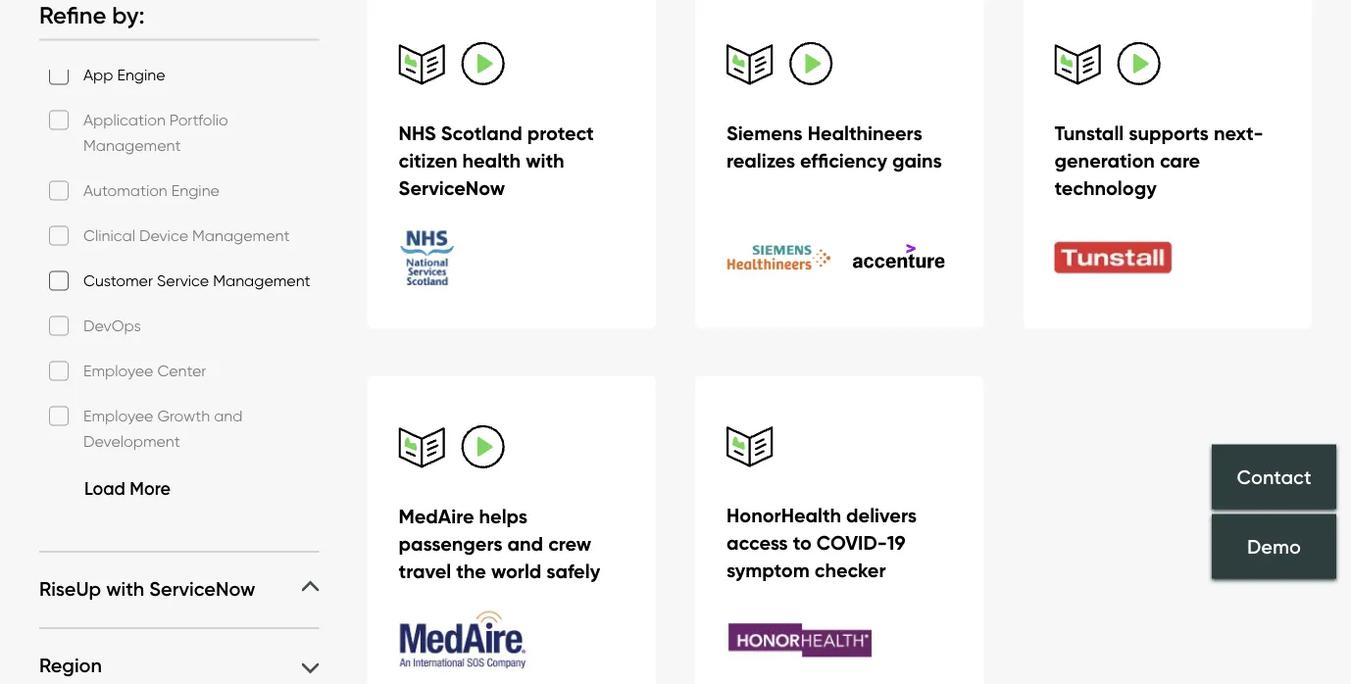 Task type: locate. For each thing, give the bounding box(es) containing it.
servicenow down citizen
[[399, 176, 505, 201]]

management right service
[[213, 271, 310, 290]]

servicenow
[[399, 176, 505, 201], [149, 577, 255, 602]]

0 vertical spatial with
[[526, 149, 564, 173]]

scotland
[[441, 121, 522, 146]]

2 siemens healthineers image from the left
[[839, 236, 945, 280]]

1 vertical spatial and
[[507, 532, 543, 557]]

medaire helps passengers and crew travel the world safely
[[399, 505, 600, 584]]

application portfolio management
[[83, 111, 228, 155]]

efficiency
[[800, 149, 887, 173]]

engine
[[117, 65, 165, 85], [171, 181, 220, 200]]

clinical device management
[[83, 226, 290, 245]]

app
[[83, 65, 113, 85]]

1 horizontal spatial engine
[[171, 181, 220, 200]]

0 vertical spatial servicenow
[[399, 176, 505, 201]]

siemens
[[726, 121, 803, 146]]

generation
[[1054, 149, 1155, 173]]

load more
[[84, 478, 171, 500]]

by:
[[112, 0, 145, 30]]

load more button
[[49, 474, 171, 504]]

to
[[793, 531, 812, 556]]

siemens healthineers image
[[726, 236, 832, 280], [839, 236, 945, 280]]

the
[[456, 559, 486, 584]]

management
[[83, 136, 181, 155], [192, 226, 290, 245], [213, 271, 310, 290]]

devops option
[[49, 316, 69, 336]]

1 vertical spatial servicenow
[[149, 577, 255, 602]]

customer service management
[[83, 271, 310, 290]]

0 horizontal spatial with
[[106, 577, 144, 602]]

engine right "app" at left
[[117, 65, 165, 85]]

riseup
[[39, 577, 101, 602]]

nhs scotland protect citizen health with servicenow
[[399, 121, 594, 201]]

management up the customer service management
[[192, 226, 290, 245]]

19
[[887, 531, 906, 556]]

1 horizontal spatial servicenow
[[399, 176, 505, 201]]

employee inside employee growth and development
[[83, 407, 153, 426]]

development
[[83, 432, 180, 451]]

1 vertical spatial with
[[106, 577, 144, 602]]

management down application
[[83, 136, 181, 155]]

1 horizontal spatial siemens healthineers image
[[839, 236, 945, 280]]

medaire – servicenow – customer story image
[[399, 611, 546, 672]]

more
[[130, 478, 171, 500]]

0 horizontal spatial engine
[[117, 65, 165, 85]]

servicenow up region dropdown button at the left
[[149, 577, 255, 602]]

1 vertical spatial engine
[[171, 181, 220, 200]]

app engine
[[83, 65, 165, 85]]

management for service
[[213, 271, 310, 290]]

protect
[[527, 121, 594, 146]]

0 vertical spatial management
[[83, 136, 181, 155]]

0 vertical spatial employee
[[83, 362, 153, 381]]

management inside application portfolio management
[[83, 136, 181, 155]]

gains
[[892, 149, 942, 173]]

and inside medaire helps passengers and crew travel the world safely
[[507, 532, 543, 557]]

1 horizontal spatial and
[[507, 532, 543, 557]]

checker
[[815, 558, 886, 583]]

load
[[84, 478, 125, 500]]

with down protect
[[526, 149, 564, 173]]

and right growth
[[214, 407, 243, 426]]

employee center
[[83, 362, 206, 381]]

tunstall
[[1054, 121, 1124, 146]]

management for portfolio
[[83, 136, 181, 155]]

1 vertical spatial employee
[[83, 407, 153, 426]]

nhs scotland – servicenow – customer story image
[[399, 227, 546, 289]]

0 horizontal spatial and
[[214, 407, 243, 426]]

0 horizontal spatial siemens healthineers image
[[726, 236, 832, 280]]

access
[[726, 531, 788, 556]]

1 horizontal spatial with
[[526, 149, 564, 173]]

tunstall supports next- generation care technology
[[1054, 121, 1263, 201]]

1 employee from the top
[[83, 362, 153, 381]]

0 vertical spatial engine
[[117, 65, 165, 85]]

1 siemens healthineers image from the left
[[726, 236, 832, 280]]

and
[[214, 407, 243, 426], [507, 532, 543, 557]]

2 employee from the top
[[83, 407, 153, 426]]

employee
[[83, 362, 153, 381], [83, 407, 153, 426]]

siemens healthineers realizes efficiency gains
[[726, 121, 942, 173]]

passengers
[[399, 532, 503, 557]]

honorhealth
[[726, 504, 841, 528]]

employee down devops at left
[[83, 362, 153, 381]]

2 vertical spatial management
[[213, 271, 310, 290]]

employee up development
[[83, 407, 153, 426]]

with right "riseup"
[[106, 577, 144, 602]]

engine up clinical device management
[[171, 181, 220, 200]]

technology
[[1054, 176, 1157, 201]]

health
[[462, 149, 521, 173]]

with
[[526, 149, 564, 173], [106, 577, 144, 602]]

next-
[[1214, 121, 1263, 146]]

app engine option
[[49, 65, 69, 85]]

0 vertical spatial and
[[214, 407, 243, 426]]

region
[[39, 654, 102, 678]]

1 vertical spatial management
[[192, 226, 290, 245]]

engine for automation engine
[[171, 181, 220, 200]]

portfolio
[[169, 111, 228, 130]]

0 horizontal spatial servicenow
[[149, 577, 255, 602]]

supports
[[1129, 121, 1209, 146]]

and up world on the bottom of page
[[507, 532, 543, 557]]

riseup with servicenow button
[[39, 577, 319, 602]]

application
[[83, 111, 166, 130]]

service
[[157, 271, 209, 290]]

growth
[[157, 407, 210, 426]]



Task type: describe. For each thing, give the bounding box(es) containing it.
region button
[[39, 653, 319, 679]]

clinical
[[83, 226, 135, 245]]

delivers
[[846, 504, 917, 528]]

employee growth and development option
[[49, 407, 69, 426]]

care
[[1160, 149, 1200, 173]]

management for device
[[192, 226, 290, 245]]

covid-
[[816, 531, 887, 556]]

automation engine
[[83, 181, 220, 200]]

healthineers
[[808, 121, 922, 146]]

honorhealth delivers access to covid-19 symptom checker
[[726, 504, 917, 583]]

and inside employee growth and development
[[214, 407, 243, 426]]

helps
[[479, 505, 528, 529]]

riseup with servicenow
[[39, 577, 255, 602]]

symptom
[[726, 558, 810, 583]]

servicenow inside the nhs scotland protect citizen health with servicenow
[[399, 176, 505, 201]]

automation engine option
[[49, 181, 69, 201]]

employee growth and development
[[83, 407, 243, 451]]

employee center option
[[49, 362, 69, 381]]

world
[[491, 559, 542, 584]]

automation
[[83, 181, 167, 200]]

clinical device management option
[[49, 226, 69, 246]]

refine by:
[[39, 0, 145, 30]]

nhs
[[399, 121, 436, 146]]

realizes
[[726, 149, 795, 173]]

honorhealth - covid-19 customer stories - servicenow image
[[726, 611, 874, 672]]

servicenow inside dropdown button
[[149, 577, 255, 602]]

safely
[[546, 559, 600, 584]]

with inside dropdown button
[[106, 577, 144, 602]]

tunstall – servicenow image
[[1054, 227, 1202, 289]]

device
[[139, 226, 188, 245]]

application portfolio management option
[[49, 111, 69, 130]]

employee for employee growth and development
[[83, 407, 153, 426]]

devops
[[83, 316, 141, 336]]

with inside the nhs scotland protect citizen health with servicenow
[[526, 149, 564, 173]]

travel
[[399, 559, 451, 584]]

center
[[157, 362, 206, 381]]

citizen
[[399, 149, 457, 173]]

customer service management option
[[49, 271, 69, 291]]

customer
[[83, 271, 153, 290]]

employee for employee center
[[83, 362, 153, 381]]

medaire
[[399, 505, 474, 529]]

engine for app engine
[[117, 65, 165, 85]]

crew
[[548, 532, 591, 557]]

refine
[[39, 0, 106, 30]]



Task type: vqa. For each thing, say whether or not it's contained in the screenshot.
Employee Growth and Development
yes



